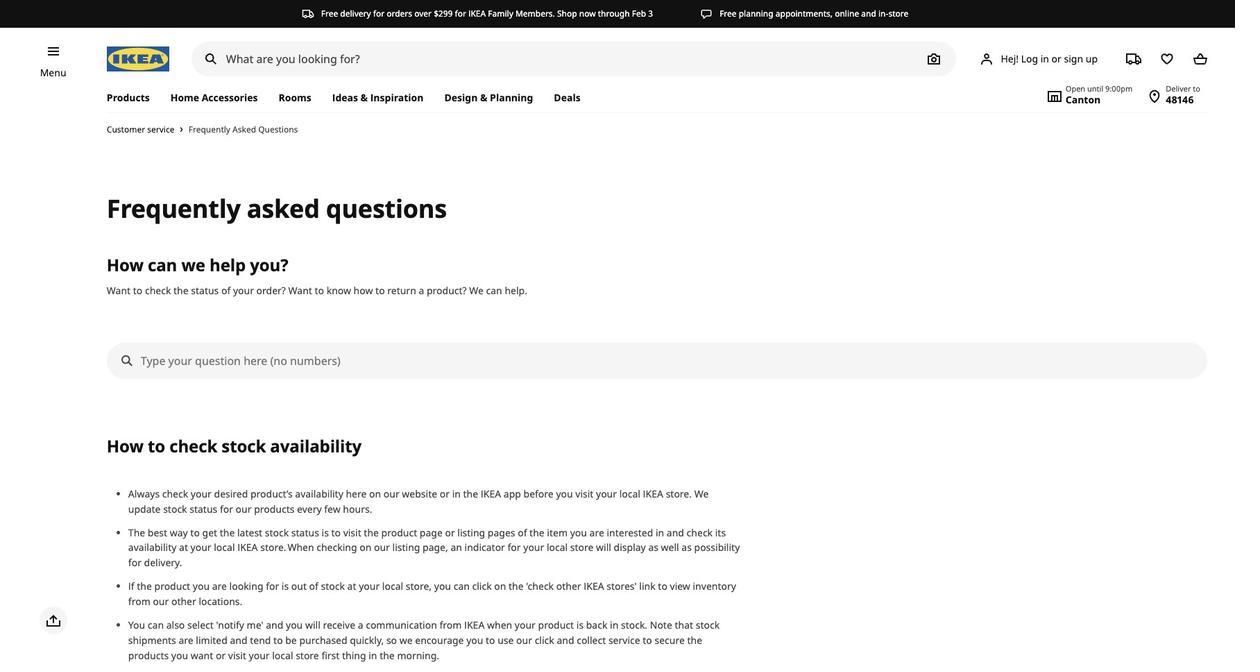 Task type: vqa. For each thing, say whether or not it's contained in the screenshot.
99
no



Task type: describe. For each thing, give the bounding box(es) containing it.
how for how can we help you?
[[107, 253, 144, 276]]

page
[[420, 526, 443, 539]]

asked
[[247, 192, 320, 226]]

note
[[650, 619, 672, 632]]

2 as from the left
[[682, 541, 692, 554]]

app
[[504, 487, 521, 500]]

check up desired
[[169, 434, 217, 457]]

product inside if the product you are looking for is out of stock at your local store, you can click on the 'check other ikea stores' link to view inventory from our other locations.
[[154, 580, 190, 593]]

are inside if the product you are looking for is out of stock at your local store, you can click on the 'check other ikea stores' link to view inventory from our other locations.
[[212, 580, 227, 593]]

your down tend at the bottom left of page
[[249, 649, 270, 662]]

& for ideas
[[361, 91, 368, 104]]

help.
[[505, 284, 527, 297]]

to inside if the product you are looking for is out of stock at your local store, you can click on the 'check other ikea stores' link to view inventory from our other locations.
[[658, 580, 668, 593]]

home accessories
[[171, 91, 258, 104]]

the right the if
[[137, 580, 152, 593]]

stock.
[[621, 619, 648, 632]]

locations.
[[199, 595, 242, 608]]

our left the website
[[384, 487, 400, 500]]

you up the "be"
[[286, 619, 303, 632]]

hours.
[[343, 502, 372, 515]]

will inside you can also select 'notify me' and you will receive a communication from ikea when your product is back in stock. note that stock shipments are limited and tend to be purchased quickly, so we encourage you to use our click and collect service to secure the products you want or visit your local store first thing in the morning.
[[305, 619, 321, 632]]

ikea inside you can also select 'notify me' and you will receive a communication from ikea when your product is back in stock. note that stock shipments are limited and tend to be purchased quickly, so we encourage you to use our click and collect service to secure the products you want or visit your local store first thing in the morning.
[[464, 619, 485, 632]]

first
[[322, 649, 340, 662]]

to inside the deliver to 48146
[[1193, 83, 1201, 94]]

we inside you can also select 'notify me' and you will receive a communication from ikea when your product is back in stock. note that stock shipments are limited and tend to be purchased quickly, so we encourage you to use our click and collect service to secure the products you want or visit your local store first thing in the morning.
[[400, 634, 413, 647]]

0 horizontal spatial listing
[[393, 541, 420, 554]]

get
[[202, 526, 217, 539]]

to left get
[[190, 526, 200, 539]]

frequently asked questions
[[107, 192, 447, 226]]

help
[[210, 253, 246, 276]]

stock up desired
[[222, 434, 266, 457]]

desired
[[214, 487, 248, 500]]

quickly,
[[350, 634, 384, 647]]

your up 'check
[[524, 541, 544, 554]]

every
[[297, 502, 322, 515]]

orders
[[387, 8, 412, 19]]

a inside you can also select 'notify me' and you will receive a communication from ikea when your product is back in stock. note that stock shipments are limited and tend to be purchased quickly, so we encourage you to use our click and collect service to secure the products you want or visit your local store first thing in the morning.
[[358, 619, 363, 632]]

you left use
[[467, 634, 483, 647]]

stock inside if the product you are looking for is out of stock at your local store, you can click on the 'check other ikea stores' link to view inventory from our other locations.
[[321, 580, 345, 593]]

select
[[187, 619, 214, 632]]

hej! log in or sign up link
[[962, 45, 1115, 73]]

the right get
[[220, 526, 235, 539]]

can inside if the product you are looking for is out of stock at your local store, you can click on the 'check other ikea stores' link to view inventory from our other locations.
[[454, 580, 470, 593]]

1 as from the left
[[649, 541, 659, 554]]

0 horizontal spatial service
[[147, 124, 175, 136]]

0 vertical spatial listing
[[458, 526, 485, 539]]

way
[[170, 526, 188, 539]]

your right when
[[515, 619, 536, 632]]

local inside you can also select 'notify me' and you will receive a communication from ikea when your product is back in stock. note that stock shipments are limited and tend to be purchased quickly, so we encourage you to use our click and collect service to secure the products you want or visit your local store first thing in the morning.
[[272, 649, 293, 662]]

up
[[1086, 52, 1098, 65]]

visit inside the best way to get the latest stock status is to visit the product page or listing pages of the item you are interested in and check its availability at your local ikea store. when checking on our listing page, an indicator for your local store will display as well as possibility for delivery.
[[343, 526, 361, 539]]

at inside if the product you are looking for is out of stock at your local store, you can click on the 'check other ikea stores' link to view inventory from our other locations.
[[347, 580, 356, 593]]

limited
[[196, 634, 228, 647]]

delivery
[[340, 8, 371, 19]]

for down pages
[[508, 541, 521, 554]]

hej! log in or sign up
[[1001, 52, 1098, 65]]

products inside you can also select 'notify me' and you will receive a communication from ikea when your product is back in stock. note that stock shipments are limited and tend to be purchased quickly, so we encourage you to use our click and collect service to secure the products you want or visit your local store first thing in the morning.
[[128, 649, 169, 662]]

store,
[[406, 580, 432, 593]]

ideas & inspiration
[[332, 91, 424, 104]]

family
[[488, 8, 513, 19]]

here
[[346, 487, 367, 500]]

product inside you can also select 'notify me' and you will receive a communication from ikea when your product is back in stock. note that stock shipments are limited and tend to be purchased quickly, so we encourage you to use our click and collect service to secure the products you want or visit your local store first thing in the morning.
[[538, 619, 574, 632]]

ikea logotype, go to start page image
[[107, 47, 169, 71]]

looking
[[229, 580, 263, 593]]

ikea left store.
[[643, 487, 664, 500]]

stock inside you can also select 'notify me' and you will receive a communication from ikea when your product is back in stock. note that stock shipments are limited and tend to be purchased quickly, so we encourage you to use our click and collect service to secure the products you want or visit your local store first thing in the morning.
[[696, 619, 720, 632]]

click inside you can also select 'notify me' and you will receive a communication from ikea when your product is back in stock. note that stock shipments are limited and tend to be purchased quickly, so we encourage you to use our click and collect service to secure the products you want or visit your local store first thing in the morning.
[[535, 634, 554, 647]]

check inside always check your desired product's availability here on our website or in the ikea app before you visit your local ikea store. we update stock status for our products every few hours.
[[162, 487, 188, 500]]

our down desired
[[236, 502, 252, 515]]

planning
[[490, 91, 533, 104]]

receive
[[323, 619, 355, 632]]

asked
[[233, 123, 256, 135]]

2 horizontal spatial store
[[889, 8, 909, 19]]

delivery.
[[144, 556, 182, 569]]

to down 'how can we help you?'
[[133, 284, 143, 297]]

order?
[[257, 284, 286, 297]]

if
[[128, 580, 134, 593]]

questions
[[326, 192, 447, 226]]

in down quickly,
[[369, 649, 377, 662]]

the left 'check
[[509, 580, 524, 593]]

in-
[[879, 8, 889, 19]]

local inside if the product you are looking for is out of stock at your local store, you can click on the 'check other ikea stores' link to view inventory from our other locations.
[[382, 580, 403, 593]]

0 horizontal spatial we
[[469, 284, 484, 297]]

the
[[128, 526, 145, 539]]

how for how to check stock availability
[[107, 434, 144, 457]]

the inside always check your desired product's availability here on our website or in the ikea app before you visit your local ikea store. we update stock status for our products every few hours.
[[463, 487, 478, 500]]

store.
[[666, 487, 692, 500]]

for up the if
[[128, 556, 142, 569]]

status inside the best way to get the latest stock status is to visit the product page or listing pages of the item you are interested in and check its availability at your local ikea store. when checking on our listing page, an indicator for your local store will display as well as possibility for delivery.
[[291, 526, 319, 539]]

your inside if the product you are looking for is out of stock at your local store, you can click on the 'check other ikea stores' link to view inventory from our other locations.
[[359, 580, 380, 593]]

deliver to 48146
[[1166, 83, 1201, 106]]

you up 'locations.'
[[193, 580, 210, 593]]

stock inside always check your desired product's availability here on our website or in the ikea app before you visit your local ikea store. we update stock status for our products every few hours.
[[163, 502, 187, 515]]

status inside always check your desired product's availability here on our website or in the ikea app before you visit your local ikea store. we update stock status for our products every few hours.
[[190, 502, 217, 515]]

few
[[324, 502, 341, 515]]

Search by product text field
[[191, 42, 957, 76]]

to up "always"
[[148, 434, 165, 457]]

check down 'how can we help you?'
[[145, 284, 171, 297]]

checking
[[317, 541, 357, 554]]

from inside if the product you are looking for is out of stock at your local store, you can click on the 'check other ikea stores' link to view inventory from our other locations.
[[128, 595, 150, 608]]

you inside always check your desired product's availability here on our website or in the ikea app before you visit your local ikea store. we update stock status for our products every few hours.
[[556, 487, 573, 500]]

in right log
[[1041, 52, 1049, 65]]

0 vertical spatial of
[[221, 284, 231, 297]]

website
[[402, 487, 437, 500]]

purchased
[[299, 634, 347, 647]]

we inside always check your desired product's availability here on our website or in the ikea app before you visit your local ikea store. we update stock status for our products every few hours.
[[695, 487, 709, 500]]

also
[[166, 619, 185, 632]]

visit inside always check your desired product's availability here on our website or in the ikea app before you visit your local ikea store. we update stock status for our products every few hours.
[[576, 487, 594, 500]]

well
[[661, 541, 679, 554]]

the down that
[[687, 634, 702, 647]]

your up interested
[[596, 487, 617, 500]]

at inside the best way to get the latest stock status is to visit the product page or listing pages of the item you are interested in and check its availability at your local ikea store. when checking on our listing page, an indicator for your local store will display as well as possibility for delivery.
[[179, 541, 188, 554]]

local down "item"
[[547, 541, 568, 554]]

back
[[586, 619, 608, 632]]

its
[[715, 526, 726, 539]]

and inside 'free planning appointments, online and in-store' link
[[862, 8, 877, 19]]

morning.
[[397, 649, 439, 662]]

to right how
[[376, 284, 385, 297]]

store inside the best way to get the latest stock status is to visit the product page or listing pages of the item you are interested in and check its availability at your local ikea store. when checking on our listing page, an indicator for your local store will display as well as possibility for delivery.
[[570, 541, 594, 554]]

9:00pm
[[1106, 83, 1133, 94]]

frequently for frequently asked questions
[[107, 192, 241, 226]]

shop
[[557, 8, 577, 19]]

for left orders at the left top of the page
[[373, 8, 385, 19]]

menu button
[[40, 65, 66, 81]]

check inside the best way to get the latest stock status is to visit the product page or listing pages of the item you are interested in and check its availability at your local ikea store. when checking on our listing page, an indicator for your local store will display as well as possibility for delivery.
[[687, 526, 713, 539]]

customer service link
[[107, 124, 175, 136]]

you can also select 'notify me' and you will receive a communication from ikea when your product is back in stock. note that stock shipments are limited and tend to be purchased quickly, so we encourage you to use our click and collect service to secure the products you want or visit your local store first thing in the morning.
[[128, 619, 720, 662]]

your left desired
[[191, 487, 212, 500]]

out
[[291, 580, 307, 593]]

or left sign
[[1052, 52, 1062, 65]]

be
[[285, 634, 297, 647]]

communication
[[366, 619, 437, 632]]

visit inside you can also select 'notify me' and you will receive a communication from ikea when your product is back in stock. note that stock shipments are limited and tend to be purchased quickly, so we encourage you to use our click and collect service to secure the products you want or visit your local store first thing in the morning.
[[228, 649, 246, 662]]

you inside the best way to get the latest stock status is to visit the product page or listing pages of the item you are interested in and check its availability at your local ikea store. when checking on our listing page, an indicator for your local store will display as well as possibility for delivery.
[[570, 526, 587, 539]]

the down so
[[380, 649, 395, 662]]

deals link
[[544, 83, 591, 112]]

products
[[107, 91, 150, 104]]

frequently asked questions
[[189, 123, 298, 135]]

canton
[[1066, 93, 1101, 106]]

in right the back
[[610, 619, 619, 632]]

2 want from the left
[[288, 284, 312, 297]]

48146
[[1166, 93, 1194, 106]]

page,
[[423, 541, 448, 554]]

1 horizontal spatial a
[[419, 284, 424, 297]]

or inside the best way to get the latest stock status is to visit the product page or listing pages of the item you are interested in and check its availability at your local ikea store. when checking on our listing page, an indicator for your local store will display as well as possibility for delivery.
[[445, 526, 455, 539]]

inventory
[[693, 580, 736, 593]]

feb
[[632, 8, 646, 19]]

are inside the best way to get the latest stock status is to visit the product page or listing pages of the item you are interested in and check its availability at your local ikea store. when checking on our listing page, an indicator for your local store will display as well as possibility for delivery.
[[590, 526, 604, 539]]

availability inside always check your desired product's availability here on our website or in the ikea app before you visit your local ikea store. we update stock status for our products every few hours.
[[295, 487, 343, 500]]

customer service
[[107, 124, 175, 136]]

through
[[598, 8, 630, 19]]

your left order?
[[233, 284, 254, 297]]

your down get
[[191, 541, 211, 554]]

free planning appointments, online and in-store link
[[700, 8, 909, 20]]

secure
[[655, 634, 685, 647]]

customer
[[107, 124, 145, 136]]

planning
[[739, 8, 774, 19]]

availability inside the best way to get the latest stock status is to visit the product page or listing pages of the item you are interested in and check its availability at your local ikea store. when checking on our listing page, an indicator for your local store will display as well as possibility for delivery.
[[128, 541, 177, 554]]

$299
[[434, 8, 453, 19]]

ideas
[[332, 91, 358, 104]]

you
[[128, 619, 145, 632]]

how can we help you?
[[107, 253, 288, 276]]



Task type: locate. For each thing, give the bounding box(es) containing it.
free delivery for orders over $299 for ikea family members. shop now through feb 3 link
[[302, 8, 653, 20]]

product inside the best way to get the latest stock status is to visit the product page or listing pages of the item you are interested in and check its availability at your local ikea store. when checking on our listing page, an indicator for your local store will display as well as possibility for delivery.
[[381, 526, 417, 539]]

are
[[590, 526, 604, 539], [212, 580, 227, 593], [179, 634, 193, 647]]

will left display
[[596, 541, 611, 554]]

2 vertical spatial visit
[[228, 649, 246, 662]]

update
[[128, 502, 161, 515]]

free delivery for orders over $299 for ikea family members. shop now through feb 3
[[321, 8, 653, 19]]

click
[[472, 580, 492, 593], [535, 634, 554, 647]]

store left display
[[570, 541, 594, 554]]

2 vertical spatial are
[[179, 634, 193, 647]]

at down way
[[179, 541, 188, 554]]

ikea left app
[[481, 487, 501, 500]]

ikea inside if the product you are looking for is out of stock at your local store, you can click on the 'check other ikea stores' link to view inventory from our other locations.
[[584, 580, 604, 593]]

0 horizontal spatial will
[[305, 619, 321, 632]]

2 horizontal spatial visit
[[576, 487, 594, 500]]

can inside you can also select 'notify me' and you will receive a communication from ikea when your product is back in stock. note that stock shipments are limited and tend to be purchased quickly, so we encourage you to use our click and collect service to secure the products you want or visit your local store first thing in the morning.
[[148, 619, 164, 632]]

for inside if the product you are looking for is out of stock at your local store, you can click on the 'check other ikea stores' link to view inventory from our other locations.
[[266, 580, 279, 593]]

for
[[373, 8, 385, 19], [455, 8, 466, 19], [220, 502, 233, 515], [508, 541, 521, 554], [128, 556, 142, 569], [266, 580, 279, 593]]

we right so
[[400, 634, 413, 647]]

1 vertical spatial service
[[609, 634, 640, 647]]

1 vertical spatial we
[[400, 634, 413, 647]]

0 horizontal spatial store
[[296, 649, 319, 662]]

2 vertical spatial availability
[[128, 541, 177, 554]]

& for design
[[480, 91, 488, 104]]

2 vertical spatial store
[[296, 649, 319, 662]]

we right product? at the left of page
[[469, 284, 484, 297]]

free left planning
[[720, 8, 737, 19]]

products down the product's
[[254, 502, 295, 515]]

0 vertical spatial products
[[254, 502, 295, 515]]

click inside if the product you are looking for is out of stock at your local store, you can click on the 'check other ikea stores' link to view inventory from our other locations.
[[472, 580, 492, 593]]

status
[[191, 284, 219, 297], [190, 502, 217, 515], [291, 526, 319, 539]]

our right checking
[[374, 541, 390, 554]]

appointments,
[[776, 8, 833, 19]]

ideas & inspiration link
[[322, 83, 434, 112]]

in inside the best way to get the latest stock status is to visit the product page or listing pages of the item you are interested in and check its availability at your local ikea store. when checking on our listing page, an indicator for your local store will display as well as possibility for delivery.
[[656, 526, 664, 539]]

0 vertical spatial click
[[472, 580, 492, 593]]

and left collect
[[557, 634, 574, 647]]

our inside the best way to get the latest stock status is to visit the product page or listing pages of the item you are interested in and check its availability at your local ikea store. when checking on our listing page, an indicator for your local store will display as well as possibility for delivery.
[[374, 541, 390, 554]]

on right here
[[369, 487, 381, 500]]

to right link
[[658, 580, 668, 593]]

tend
[[250, 634, 271, 647]]

0 vertical spatial product
[[381, 526, 417, 539]]

2 horizontal spatial of
[[518, 526, 527, 539]]

return
[[387, 284, 416, 297]]

on
[[369, 487, 381, 500], [360, 541, 372, 554], [494, 580, 506, 593]]

1 how from the top
[[107, 253, 144, 276]]

to up checking
[[331, 526, 341, 539]]

your
[[233, 284, 254, 297], [191, 487, 212, 500], [596, 487, 617, 500], [191, 541, 211, 554], [524, 541, 544, 554], [359, 580, 380, 593], [515, 619, 536, 632], [249, 649, 270, 662]]

1 horizontal spatial will
[[596, 541, 611, 554]]

2 vertical spatial is
[[577, 619, 584, 632]]

at up 'receive'
[[347, 580, 356, 593]]

is inside if the product you are looking for is out of stock at your local store, you can click on the 'check other ikea stores' link to view inventory from our other locations.
[[282, 580, 289, 593]]

3
[[648, 8, 653, 19]]

0 vertical spatial on
[[369, 487, 381, 500]]

0 vertical spatial we
[[181, 253, 205, 276]]

0 horizontal spatial other
[[171, 595, 196, 608]]

0 horizontal spatial are
[[179, 634, 193, 647]]

0 horizontal spatial a
[[358, 619, 363, 632]]

stock up way
[[163, 502, 187, 515]]

in
[[1041, 52, 1049, 65], [452, 487, 461, 500], [656, 526, 664, 539], [610, 619, 619, 632], [369, 649, 377, 662]]

status up store. when
[[291, 526, 319, 539]]

open until 9:00pm canton
[[1066, 83, 1133, 106]]

& right design
[[480, 91, 488, 104]]

display
[[614, 541, 646, 554]]

0 vertical spatial store
[[889, 8, 909, 19]]

service
[[147, 124, 175, 136], [609, 634, 640, 647]]

0 horizontal spatial click
[[472, 580, 492, 593]]

other right 'check
[[556, 580, 581, 593]]

the
[[174, 284, 189, 297], [463, 487, 478, 500], [220, 526, 235, 539], [364, 526, 379, 539], [530, 526, 545, 539], [137, 580, 152, 593], [509, 580, 524, 593], [687, 634, 702, 647], [380, 649, 395, 662]]

your left store, on the left bottom of page
[[359, 580, 380, 593]]

stock up store. when
[[265, 526, 289, 539]]

1 horizontal spatial is
[[322, 526, 329, 539]]

in inside always check your desired product's availability here on our website or in the ikea app before you visit your local ikea store. we update stock status for our products every few hours.
[[452, 487, 461, 500]]

0 horizontal spatial at
[[179, 541, 188, 554]]

an
[[451, 541, 462, 554]]

product left page
[[381, 526, 417, 539]]

1 vertical spatial frequently
[[107, 192, 241, 226]]

of inside the best way to get the latest stock status is to visit the product page or listing pages of the item you are interested in and check its availability at your local ikea store. when checking on our listing page, an indicator for your local store will display as well as possibility for delivery.
[[518, 526, 527, 539]]

0 horizontal spatial free
[[321, 8, 338, 19]]

1 vertical spatial how
[[107, 434, 144, 457]]

of right out at the bottom of page
[[309, 580, 319, 593]]

and right me'
[[266, 619, 283, 632]]

if the product you are looking for is out of stock at your local store, you can click on the 'check other ikea stores' link to view inventory from our other locations.
[[128, 580, 736, 608]]

stock right out at the bottom of page
[[321, 580, 345, 593]]

1 horizontal spatial store
[[570, 541, 594, 554]]

1 vertical spatial products
[[128, 649, 169, 662]]

to left know
[[315, 284, 324, 297]]

for down desired
[[220, 502, 233, 515]]

as left the well
[[649, 541, 659, 554]]

1 vertical spatial product
[[154, 580, 190, 593]]

1 horizontal spatial from
[[440, 619, 462, 632]]

always check your desired product's availability here on our website or in the ikea app before you visit your local ikea store. we update stock status for our products every few hours.
[[128, 487, 709, 515]]

deliver
[[1166, 83, 1191, 94]]

design & planning link
[[434, 83, 544, 112]]

1 horizontal spatial visit
[[343, 526, 361, 539]]

to
[[1193, 83, 1201, 94], [133, 284, 143, 297], [315, 284, 324, 297], [376, 284, 385, 297], [148, 434, 165, 457], [190, 526, 200, 539], [331, 526, 341, 539], [658, 580, 668, 593], [274, 634, 283, 647], [486, 634, 495, 647], [643, 634, 652, 647]]

listing up indicator
[[458, 526, 485, 539]]

or inside you can also select 'notify me' and you will receive a communication from ikea when your product is back in stock. note that stock shipments are limited and tend to be purchased quickly, so we encourage you to use our click and collect service to secure the products you want or visit your local store first thing in the morning.
[[216, 649, 226, 662]]

1 vertical spatial a
[[358, 619, 363, 632]]

will up purchased
[[305, 619, 321, 632]]

0 vertical spatial other
[[556, 580, 581, 593]]

1 vertical spatial will
[[305, 619, 321, 632]]

2 vertical spatial status
[[291, 526, 319, 539]]

on up when
[[494, 580, 506, 593]]

availability up here
[[270, 434, 362, 457]]

0 horizontal spatial product
[[154, 580, 190, 593]]

1 vertical spatial availability
[[295, 487, 343, 500]]

is inside you can also select 'notify me' and you will receive a communication from ikea when your product is back in stock. note that stock shipments are limited and tend to be purchased quickly, so we encourage you to use our click and collect service to secure the products you want or visit your local store first thing in the morning.
[[577, 619, 584, 632]]

our
[[384, 487, 400, 500], [236, 502, 252, 515], [374, 541, 390, 554], [153, 595, 169, 608], [516, 634, 532, 647]]

free for free delivery for orders over $299 for ikea family members. shop now through feb 3
[[321, 8, 338, 19]]

is inside the best way to get the latest stock status is to visit the product page or listing pages of the item you are interested in and check its availability at your local ikea store. when checking on our listing page, an indicator for your local store will display as well as possibility for delivery.
[[322, 526, 329, 539]]

can down an
[[454, 580, 470, 593]]

0 vertical spatial are
[[590, 526, 604, 539]]

1 free from the left
[[321, 8, 338, 19]]

know
[[327, 284, 351, 297]]

local up interested
[[620, 487, 641, 500]]

to left the "be"
[[274, 634, 283, 647]]

you left want
[[171, 649, 188, 662]]

the best way to get the latest stock status is to visit the product page or listing pages of the item you are interested in and check its availability at your local ikea store. when checking on our listing page, an indicator for your local store will display as well as possibility for delivery.
[[128, 526, 740, 569]]

local inside always check your desired product's availability here on our website or in the ikea app before you visit your local ikea store. we update stock status for our products every few hours.
[[620, 487, 641, 500]]

product?
[[427, 284, 467, 297]]

ikea inside the best way to get the latest stock status is to visit the product page or listing pages of the item you are interested in and check its availability at your local ikea store. when checking on our listing page, an indicator for your local store will display as well as possibility for delivery.
[[237, 541, 258, 554]]

visit up checking
[[343, 526, 361, 539]]

0 horizontal spatial is
[[282, 580, 289, 593]]

store. when
[[260, 541, 314, 554]]

so
[[387, 634, 397, 647]]

0 vertical spatial a
[[419, 284, 424, 297]]

0 vertical spatial availability
[[270, 434, 362, 457]]

0 vertical spatial is
[[322, 526, 329, 539]]

or up an
[[445, 526, 455, 539]]

to left use
[[486, 634, 495, 647]]

you right store, on the left bottom of page
[[434, 580, 451, 593]]

can up shipments
[[148, 619, 164, 632]]

0 vertical spatial service
[[147, 124, 175, 136]]

on right checking
[[360, 541, 372, 554]]

and inside the best way to get the latest stock status is to visit the product page or listing pages of the item you are interested in and check its availability at your local ikea store. when checking on our listing page, an indicator for your local store will display as well as possibility for delivery.
[[667, 526, 684, 539]]

from inside you can also select 'notify me' and you will receive a communication from ikea when your product is back in stock. note that stock shipments are limited and tend to be purchased quickly, so we encourage you to use our click and collect service to secure the products you want or visit your local store first thing in the morning.
[[440, 619, 462, 632]]

encourage
[[415, 634, 464, 647]]

products down shipments
[[128, 649, 169, 662]]

and left the in-
[[862, 8, 877, 19]]

0 vertical spatial at
[[179, 541, 188, 554]]

0 vertical spatial will
[[596, 541, 611, 554]]

or inside always check your desired product's availability here on our website or in the ikea app before you visit your local ikea store. we update stock status for our products every few hours.
[[440, 487, 450, 500]]

0 horizontal spatial &
[[361, 91, 368, 104]]

0 horizontal spatial of
[[221, 284, 231, 297]]

of right pages
[[518, 526, 527, 539]]

1 vertical spatial are
[[212, 580, 227, 593]]

1 & from the left
[[361, 91, 368, 104]]

are up 'locations.'
[[212, 580, 227, 593]]

check right "always"
[[162, 487, 188, 500]]

1 horizontal spatial at
[[347, 580, 356, 593]]

store down purchased
[[296, 649, 319, 662]]

for right the "looking"
[[266, 580, 279, 593]]

0 vertical spatial from
[[128, 595, 150, 608]]

products link
[[107, 83, 160, 112]]

0 vertical spatial we
[[469, 284, 484, 297]]

2 vertical spatial of
[[309, 580, 319, 593]]

1 horizontal spatial products
[[254, 502, 295, 515]]

visit down 'notify
[[228, 649, 246, 662]]

visit right before
[[576, 487, 594, 500]]

2 vertical spatial on
[[494, 580, 506, 593]]

on inside if the product you are looking for is out of stock at your local store, you can click on the 'check other ikea stores' link to view inventory from our other locations.
[[494, 580, 506, 593]]

products
[[254, 502, 295, 515], [128, 649, 169, 662]]

ikea down latest
[[237, 541, 258, 554]]

1 vertical spatial we
[[695, 487, 709, 500]]

1 vertical spatial store
[[570, 541, 594, 554]]

1 horizontal spatial we
[[400, 634, 413, 647]]

open
[[1066, 83, 1086, 94]]

the down hours.
[[364, 526, 379, 539]]

how
[[354, 284, 373, 297]]

indicator
[[465, 541, 505, 554]]

ikea
[[469, 8, 486, 19], [481, 487, 501, 500], [643, 487, 664, 500], [237, 541, 258, 554], [584, 580, 604, 593], [464, 619, 485, 632]]

1 want from the left
[[107, 284, 131, 297]]

frequently up 'how can we help you?'
[[107, 192, 241, 226]]

1 horizontal spatial free
[[720, 8, 737, 19]]

2 free from the left
[[720, 8, 737, 19]]

you right before
[[556, 487, 573, 500]]

the down 'how can we help you?'
[[174, 284, 189, 297]]

to down stock.
[[643, 634, 652, 647]]

availability
[[270, 434, 362, 457], [295, 487, 343, 500], [128, 541, 177, 554]]

over
[[415, 8, 432, 19]]

home accessories link
[[160, 83, 268, 112]]

you?
[[250, 253, 288, 276]]

free
[[321, 8, 338, 19], [720, 8, 737, 19]]

you
[[556, 487, 573, 500], [570, 526, 587, 539], [193, 580, 210, 593], [434, 580, 451, 593], [286, 619, 303, 632], [467, 634, 483, 647], [171, 649, 188, 662]]

frequently for frequently asked questions
[[189, 123, 230, 135]]

local down get
[[214, 541, 235, 554]]

store right online
[[889, 8, 909, 19]]

service inside you can also select 'notify me' and you will receive a communication from ikea when your product is back in stock. note that stock shipments are limited and tend to be purchased quickly, so we encourage you to use our click and collect service to secure the products you want or visit your local store first thing in the morning.
[[609, 634, 640, 647]]

as right the well
[[682, 541, 692, 554]]

now
[[579, 8, 596, 19]]

on inside always check your desired product's availability here on our website or in the ikea app before you visit your local ikea store. we update stock status for our products every few hours.
[[369, 487, 381, 500]]

want
[[191, 649, 213, 662]]

are down also
[[179, 634, 193, 647]]

listing left page,
[[393, 541, 420, 554]]

0 vertical spatial status
[[191, 284, 219, 297]]

1 vertical spatial is
[[282, 580, 289, 593]]

&
[[361, 91, 368, 104], [480, 91, 488, 104]]

store inside you can also select 'notify me' and you will receive a communication from ikea when your product is back in stock. note that stock shipments are limited and tend to be purchased quickly, so we encourage you to use our click and collect service to secure the products you want or visit your local store first thing in the morning.
[[296, 649, 319, 662]]

1 horizontal spatial we
[[695, 487, 709, 500]]

None search field
[[191, 42, 957, 76]]

want to check the status of your order? want to know how to return a product? we can help.
[[107, 284, 527, 297]]

1 horizontal spatial want
[[288, 284, 312, 297]]

2 horizontal spatial product
[[538, 619, 574, 632]]

Search search field
[[107, 343, 1207, 378]]

2 vertical spatial product
[[538, 619, 574, 632]]

1 vertical spatial from
[[440, 619, 462, 632]]

product
[[381, 526, 417, 539], [154, 580, 190, 593], [538, 619, 574, 632]]

our inside you can also select 'notify me' and you will receive a communication from ikea when your product is back in stock. note that stock shipments are limited and tend to be purchased quickly, so we encourage you to use our click and collect service to secure the products you want or visit your local store first thing in the morning.
[[516, 634, 532, 647]]

stock
[[222, 434, 266, 457], [163, 502, 187, 515], [265, 526, 289, 539], [321, 580, 345, 593], [696, 619, 720, 632]]

me'
[[247, 619, 264, 632]]

the left "item"
[[530, 526, 545, 539]]

from down the if
[[128, 595, 150, 608]]

availability down best
[[128, 541, 177, 554]]

before
[[524, 487, 554, 500]]

1 horizontal spatial listing
[[458, 526, 485, 539]]

0 horizontal spatial want
[[107, 284, 131, 297]]

1 vertical spatial of
[[518, 526, 527, 539]]

ikea left stores'
[[584, 580, 604, 593]]

0 horizontal spatial visit
[[228, 649, 246, 662]]

1 horizontal spatial of
[[309, 580, 319, 593]]

1 horizontal spatial other
[[556, 580, 581, 593]]

will inside the best way to get the latest stock status is to visit the product page or listing pages of the item you are interested in and check its availability at your local ikea store. when checking on our listing page, an indicator for your local store will display as well as possibility for delivery.
[[596, 541, 611, 554]]

'check
[[526, 580, 554, 593]]

when
[[487, 619, 512, 632]]

'notify
[[216, 619, 244, 632]]

0 vertical spatial frequently
[[189, 123, 230, 135]]

product down the delivery.
[[154, 580, 190, 593]]

stock inside the best way to get the latest stock status is to visit the product page or listing pages of the item you are interested in and check its availability at your local ikea store. when checking on our listing page, an indicator for your local store will display as well as possibility for delivery.
[[265, 526, 289, 539]]

is left out at the bottom of page
[[282, 580, 289, 593]]

and
[[862, 8, 877, 19], [667, 526, 684, 539], [266, 619, 283, 632], [230, 634, 248, 647], [557, 634, 574, 647]]

of down help
[[221, 284, 231, 297]]

1 vertical spatial other
[[171, 595, 196, 608]]

2 horizontal spatial are
[[590, 526, 604, 539]]

and up the well
[[667, 526, 684, 539]]

click down indicator
[[472, 580, 492, 593]]

0 horizontal spatial from
[[128, 595, 150, 608]]

free planning appointments, online and in-store
[[720, 8, 909, 19]]

free for free planning appointments, online and in-store
[[720, 8, 737, 19]]

stock right that
[[696, 619, 720, 632]]

always
[[128, 487, 160, 500]]

can left help.
[[486, 284, 502, 297]]

1 vertical spatial status
[[190, 502, 217, 515]]

0 horizontal spatial as
[[649, 541, 659, 554]]

frequently
[[189, 123, 230, 135], [107, 192, 241, 226]]

use
[[498, 634, 514, 647]]

our inside if the product you are looking for is out of stock at your local store, you can click on the 'check other ikea stores' link to view inventory from our other locations.
[[153, 595, 169, 608]]

listing
[[458, 526, 485, 539], [393, 541, 420, 554]]

local down the "be"
[[272, 649, 293, 662]]

best
[[148, 526, 167, 539]]

for right $299 at the left of the page
[[455, 8, 466, 19]]

on inside the best way to get the latest stock status is to visit the product page or listing pages of the item you are interested in and check its availability at your local ikea store. when checking on our listing page, an indicator for your local store will display as well as possibility for delivery.
[[360, 541, 372, 554]]

of inside if the product you are looking for is out of stock at your local store, you can click on the 'check other ikea stores' link to view inventory from our other locations.
[[309, 580, 319, 593]]

1 horizontal spatial are
[[212, 580, 227, 593]]

products inside always check your desired product's availability here on our website or in the ikea app before you visit your local ikea store. we update stock status for our products every few hours.
[[254, 502, 295, 515]]

possibility
[[694, 541, 740, 554]]

a up quickly,
[[358, 619, 363, 632]]

1 vertical spatial click
[[535, 634, 554, 647]]

of
[[221, 284, 231, 297], [518, 526, 527, 539], [309, 580, 319, 593]]

you right "item"
[[570, 526, 587, 539]]

1 vertical spatial listing
[[393, 541, 420, 554]]

0 vertical spatial how
[[107, 253, 144, 276]]

0 vertical spatial visit
[[576, 487, 594, 500]]

can left help
[[148, 253, 177, 276]]

1 vertical spatial visit
[[343, 526, 361, 539]]

shipments
[[128, 634, 176, 647]]

home
[[171, 91, 199, 104]]

0 horizontal spatial products
[[128, 649, 169, 662]]

2 horizontal spatial is
[[577, 619, 584, 632]]

from up encourage
[[440, 619, 462, 632]]

1 vertical spatial on
[[360, 541, 372, 554]]

1 vertical spatial at
[[347, 580, 356, 593]]

visit
[[576, 487, 594, 500], [343, 526, 361, 539], [228, 649, 246, 662]]

is left the back
[[577, 619, 584, 632]]

for inside always check your desired product's availability here on our website or in the ikea app before you visit your local ikea store. we update stock status for our products every few hours.
[[220, 502, 233, 515]]

1 horizontal spatial product
[[381, 526, 417, 539]]

are left interested
[[590, 526, 604, 539]]

& right the ideas
[[361, 91, 368, 104]]

ikea left family
[[469, 8, 486, 19]]

design
[[445, 91, 478, 104]]

2 & from the left
[[480, 91, 488, 104]]

1 horizontal spatial click
[[535, 634, 554, 647]]

latest
[[237, 526, 262, 539]]

sign
[[1064, 52, 1084, 65]]

1 horizontal spatial &
[[480, 91, 488, 104]]

status down 'how can we help you?'
[[191, 284, 219, 297]]

and down 'notify
[[230, 634, 248, 647]]

local left store, on the left bottom of page
[[382, 580, 403, 593]]

1 horizontal spatial as
[[682, 541, 692, 554]]

0 horizontal spatial we
[[181, 253, 205, 276]]

design & planning
[[445, 91, 533, 104]]

1 horizontal spatial service
[[609, 634, 640, 647]]

2 how from the top
[[107, 434, 144, 457]]

are inside you can also select 'notify me' and you will receive a communication from ikea when your product is back in stock. note that stock shipments are limited and tend to be purchased quickly, so we encourage you to use our click and collect service to secure the products you want or visit your local store first thing in the morning.
[[179, 634, 193, 647]]

is
[[322, 526, 329, 539], [282, 580, 289, 593], [577, 619, 584, 632]]



